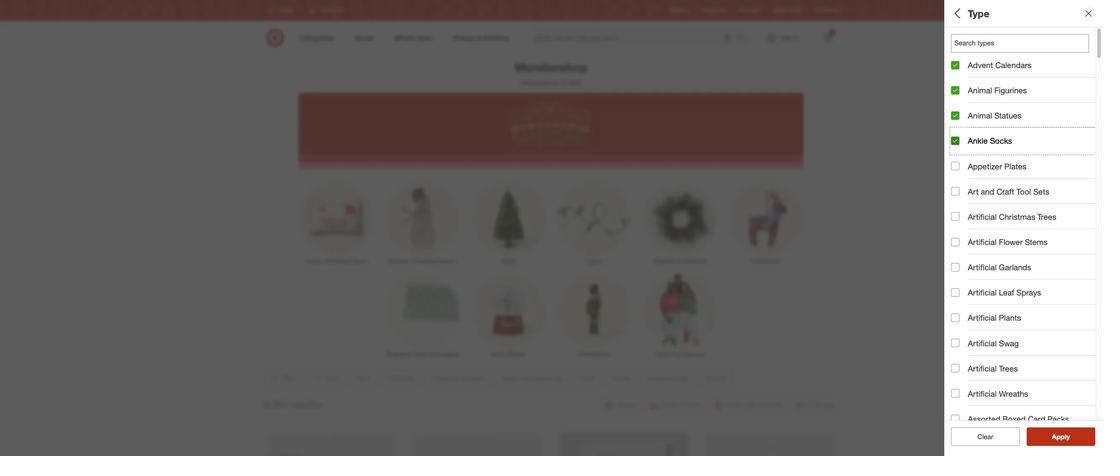Task type: describe. For each thing, give the bounding box(es) containing it.
paper
[[413, 351, 429, 358]]

include
[[968, 330, 995, 339]]

animal left statues;
[[1049, 44, 1067, 51]]

outdoor inside outdoor christmas decor link
[[388, 258, 410, 265]]

assorted boxed card packs
[[968, 415, 1070, 424]]

animal up calendars
[[1002, 44, 1020, 51]]

redcard
[[740, 7, 760, 14]]

theme button
[[952, 234, 1103, 263]]

sprays
[[1017, 288, 1042, 298]]

2,394 results
[[263, 398, 322, 410]]

features
[[952, 65, 985, 75]]

Advent Calendars checkbox
[[952, 61, 960, 69]]

Appetizer Plates checkbox
[[952, 162, 960, 170]]

animal statues
[[968, 111, 1022, 120]]

globes
[[507, 351, 526, 358]]

advent inside the type advent calendars; animal figurines; animal statues; ankl
[[952, 44, 970, 51]]

Artificial Flower Stems checkbox
[[952, 238, 960, 246]]

ornaments
[[752, 258, 781, 265]]

all filters dialog
[[945, 0, 1103, 457]]

wreaths & garlands link
[[637, 180, 723, 266]]

0 vertical spatial wondershop
[[515, 60, 588, 75]]

color
[[952, 272, 972, 281]]

decor for indoor christmas decor
[[352, 258, 368, 265]]

deals button
[[952, 175, 1103, 204]]

indoor for indoor outdoor use
[[952, 124, 976, 134]]

none text field inside type "dialog"
[[952, 34, 1090, 53]]

stock
[[1020, 330, 1039, 339]]

Art and Craft Tool Sets checkbox
[[952, 187, 960, 196]]

pajamas
[[682, 351, 705, 358]]

clear all button
[[952, 428, 1020, 447]]

artificial wreaths
[[968, 389, 1029, 399]]

snow globes
[[491, 351, 526, 358]]

animal up 'indoor outdoor use'
[[968, 111, 993, 120]]

figurines
[[995, 85, 1027, 95]]

redcard link
[[740, 7, 760, 14]]

wondershop inside wondershop wondershop (2,394)
[[521, 79, 559, 87]]

indoor christmas decor link
[[293, 180, 379, 266]]

search button
[[734, 29, 754, 49]]

wreaths & garlands
[[654, 258, 706, 265]]

type advent calendars; animal figurines; animal statues; ankl
[[952, 33, 1103, 51]]

nutcrackers link
[[551, 273, 637, 359]]

stores
[[826, 7, 841, 14]]

wondershop wondershop (2,394)
[[515, 60, 588, 87]]

artificial for artificial trees
[[968, 364, 997, 374]]

Artificial Trees checkbox
[[952, 365, 960, 373]]

artificial for artificial christmas trees
[[968, 212, 997, 222]]

see
[[1044, 433, 1056, 441]]

guest
[[952, 213, 974, 222]]

find stores
[[815, 7, 841, 14]]

artificial for artificial wreaths
[[968, 389, 997, 399]]

type for type
[[968, 7, 990, 19]]

find
[[815, 7, 825, 14]]

package quantity button
[[952, 86, 1103, 116]]

trees link
[[465, 180, 551, 266]]

indoor for indoor christmas decor
[[305, 258, 322, 265]]

advent calendars
[[968, 60, 1032, 70]]

2 horizontal spatial trees
[[1038, 212, 1057, 222]]

indoor outdoor use button
[[952, 116, 1103, 145]]

fpo/apo button
[[952, 292, 1103, 322]]

art and craft tool sets
[[968, 187, 1050, 196]]

results for see results
[[1058, 433, 1079, 441]]

packs
[[1048, 415, 1070, 424]]

statues;
[[1068, 44, 1090, 51]]

Artificial Swag checkbox
[[952, 339, 960, 348]]

Artificial Garlands checkbox
[[952, 263, 960, 272]]

2 link
[[819, 29, 837, 47]]

animal figurines
[[968, 85, 1027, 95]]

target circle
[[774, 7, 802, 14]]

all filters
[[952, 7, 992, 19]]

apply button
[[1027, 428, 1096, 447]]

wondershop at target image
[[299, 93, 804, 169]]

include out of stock
[[968, 330, 1039, 339]]

Animal Statues checkbox
[[952, 111, 960, 120]]

artificial swag
[[968, 339, 1019, 348]]

plates
[[1005, 161, 1027, 171]]

socks
[[990, 136, 1013, 146]]

Animal Figurines checkbox
[[952, 86, 960, 95]]

calendars;
[[972, 44, 1000, 51]]

outdoor christmas decor link
[[379, 180, 465, 266]]

What can we help you find? suggestions appear below search field
[[530, 29, 739, 47]]

boxed
[[1003, 415, 1026, 424]]

registry
[[670, 7, 689, 14]]

matching
[[656, 351, 680, 358]]

clear all
[[974, 433, 998, 441]]

lights link
[[551, 180, 637, 266]]

2,394
[[263, 398, 288, 410]]

see results
[[1044, 433, 1079, 441]]

Artificial Wreaths checkbox
[[952, 390, 960, 398]]

search
[[734, 34, 754, 43]]

weekly
[[703, 7, 719, 14]]

use
[[1012, 124, 1027, 134]]

craft
[[997, 187, 1015, 196]]

ankle
[[968, 136, 988, 146]]

clear for clear
[[978, 433, 994, 441]]

decor for outdoor christmas decor
[[440, 258, 456, 265]]



Task type: vqa. For each thing, say whether or not it's contained in the screenshot.
PURCHASED at the right top of page
no



Task type: locate. For each thing, give the bounding box(es) containing it.
1 vertical spatial trees
[[501, 258, 515, 265]]

0 vertical spatial advent
[[952, 44, 970, 51]]

results inside "button"
[[1058, 433, 1079, 441]]

art
[[968, 187, 979, 196]]

type inside the type advent calendars; animal figurines; animal statues; ankl
[[952, 33, 969, 43]]

indoor inside button
[[952, 124, 976, 134]]

advent inside type "dialog"
[[968, 60, 994, 70]]

artificial up fpo/apo
[[968, 288, 997, 298]]

christmas inside type "dialog"
[[999, 212, 1036, 222]]

1 decor from the left
[[352, 258, 368, 265]]

2 decor from the left
[[440, 258, 456, 265]]

8 artificial from the top
[[968, 389, 997, 399]]

artificial left swag
[[968, 339, 997, 348]]

weekly ad link
[[703, 7, 726, 14]]

Artificial Plants checkbox
[[952, 314, 960, 322]]

apply
[[1052, 433, 1071, 441]]

clear inside the clear button
[[978, 433, 994, 441]]

theme
[[952, 242, 978, 252]]

Include out of stock checkbox
[[952, 330, 960, 339]]

0 vertical spatial type
[[968, 7, 990, 19]]

indoor outdoor use
[[952, 124, 1027, 134]]

christmas for outdoor
[[412, 258, 439, 265]]

0 horizontal spatial &
[[430, 351, 434, 358]]

indoor christmas decor
[[305, 258, 368, 265]]

results
[[290, 398, 322, 410], [1058, 433, 1079, 441]]

artificial for artificial plants
[[968, 313, 997, 323]]

wondershop left (2,394)
[[521, 79, 559, 87]]

animal
[[1002, 44, 1020, 51], [1049, 44, 1067, 51], [968, 85, 993, 95], [968, 111, 993, 120]]

1 horizontal spatial trees
[[999, 364, 1018, 374]]

Artificial Leaf Sprays checkbox
[[952, 289, 960, 297]]

appetizer plates
[[968, 161, 1027, 171]]

sets
[[1034, 187, 1050, 196]]

Ankle Socks checkbox
[[952, 137, 960, 145]]

plants
[[999, 313, 1022, 323]]

rating
[[976, 213, 1001, 222]]

5 artificial from the top
[[968, 313, 997, 323]]

weekly ad
[[703, 7, 726, 14]]

2 vertical spatial trees
[[999, 364, 1018, 374]]

artificial up include at bottom right
[[968, 313, 997, 323]]

artificial right the artificial garlands checkbox
[[968, 263, 997, 272]]

fpo/apo
[[952, 301, 988, 311]]

christmas for artificial
[[999, 212, 1036, 222]]

leaf
[[999, 288, 1015, 298]]

price
[[952, 154, 971, 164]]

package
[[952, 95, 984, 105]]

and
[[981, 187, 995, 196]]

1 vertical spatial wreaths
[[999, 389, 1029, 399]]

nutcrackers
[[578, 351, 610, 358]]

results for 2,394 results
[[290, 398, 322, 410]]

6 artificial from the top
[[968, 339, 997, 348]]

0 horizontal spatial christmas
[[323, 258, 350, 265]]

clear inside the clear all button
[[974, 433, 990, 441]]

0 horizontal spatial decor
[[352, 258, 368, 265]]

stems
[[1025, 237, 1048, 247]]

circle
[[789, 7, 802, 14]]

0 horizontal spatial outdoor
[[388, 258, 410, 265]]

type down "all"
[[952, 33, 969, 43]]

2 clear from the left
[[978, 433, 994, 441]]

clear
[[974, 433, 990, 441], [978, 433, 994, 441]]

color button
[[952, 263, 1103, 292]]

0 vertical spatial outdoor
[[978, 124, 1010, 134]]

artificial
[[968, 212, 997, 222], [968, 237, 997, 247], [968, 263, 997, 272], [968, 288, 997, 298], [968, 313, 997, 323], [968, 339, 997, 348], [968, 364, 997, 374], [968, 389, 997, 399]]

statues
[[995, 111, 1022, 120]]

1 artificial from the top
[[968, 212, 997, 222]]

7 artificial from the top
[[968, 364, 997, 374]]

deals
[[952, 183, 973, 193]]

advent down calendars;
[[968, 60, 994, 70]]

trees inside trees link
[[501, 258, 515, 265]]

artificial for artificial swag
[[968, 339, 997, 348]]

artificial leaf sprays
[[968, 288, 1042, 298]]

ankl
[[1091, 44, 1103, 51]]

1 horizontal spatial results
[[1058, 433, 1079, 441]]

supplies
[[436, 351, 458, 358]]

1 horizontal spatial wreaths
[[999, 389, 1029, 399]]

0 vertical spatial indoor
[[952, 124, 976, 134]]

artificial for artificial flower stems
[[968, 237, 997, 247]]

filters
[[966, 7, 992, 19]]

3 artificial from the top
[[968, 263, 997, 272]]

find stores link
[[815, 7, 841, 14]]

type right "all"
[[968, 7, 990, 19]]

results right 2,394
[[290, 398, 322, 410]]

clear button
[[952, 428, 1020, 447]]

1 vertical spatial &
[[430, 351, 434, 358]]

price button
[[952, 145, 1103, 175]]

wondershop up (2,394)
[[515, 60, 588, 75]]

clear down assorted
[[978, 433, 994, 441]]

outdoor inside indoor outdoor use button
[[978, 124, 1010, 134]]

2 artificial from the top
[[968, 237, 997, 247]]

assorted
[[968, 415, 1001, 424]]

1 vertical spatial results
[[1058, 433, 1079, 441]]

None text field
[[952, 34, 1090, 53]]

wreaths inside type "dialog"
[[999, 389, 1029, 399]]

guest rating
[[952, 213, 1001, 222]]

wrapping paper & supplies link
[[379, 273, 465, 359]]

ankle socks
[[968, 136, 1013, 146]]

christmas for indoor
[[323, 258, 350, 265]]

ad
[[720, 7, 726, 14]]

artificial plants
[[968, 313, 1022, 323]]

calendars
[[996, 60, 1032, 70]]

tool
[[1017, 187, 1032, 196]]

of
[[1011, 330, 1017, 339]]

animal down the features
[[968, 85, 993, 95]]

Artificial Christmas Trees checkbox
[[952, 213, 960, 221]]

type
[[968, 7, 990, 19], [952, 33, 969, 43]]

1 vertical spatial outdoor
[[388, 258, 410, 265]]

clear left all
[[974, 433, 990, 441]]

0 horizontal spatial indoor
[[305, 258, 322, 265]]

2
[[832, 30, 834, 35]]

card
[[1028, 415, 1046, 424]]

0 vertical spatial &
[[677, 258, 681, 265]]

0 horizontal spatial garlands
[[683, 258, 706, 265]]

advent up advent calendars checkbox
[[952, 44, 970, 51]]

wrapping paper & supplies
[[386, 351, 458, 358]]

0 horizontal spatial trees
[[501, 258, 515, 265]]

1 horizontal spatial &
[[677, 258, 681, 265]]

&
[[677, 258, 681, 265], [430, 351, 434, 358]]

type for type advent calendars; animal figurines; animal statues; ankl
[[952, 33, 969, 43]]

0 vertical spatial trees
[[1038, 212, 1057, 222]]

see results button
[[1027, 428, 1096, 447]]

(2,394)
[[561, 79, 582, 87]]

appetizer
[[968, 161, 1003, 171]]

guest rating button
[[952, 204, 1103, 234]]

indoor
[[952, 124, 976, 134], [305, 258, 322, 265]]

artificial flower stems
[[968, 237, 1048, 247]]

type inside "dialog"
[[968, 7, 990, 19]]

artificial up assorted
[[968, 389, 997, 399]]

wrapping
[[386, 351, 411, 358]]

artificial right artificial trees checkbox
[[968, 364, 997, 374]]

1 horizontal spatial christmas
[[412, 258, 439, 265]]

artificial for artificial garlands
[[968, 263, 997, 272]]

1 vertical spatial indoor
[[305, 258, 322, 265]]

target circle link
[[774, 7, 802, 14]]

target
[[774, 7, 787, 14]]

ornaments link
[[723, 180, 809, 266]]

figurines;
[[1021, 44, 1047, 51]]

features button
[[952, 57, 1103, 86]]

all
[[952, 7, 963, 19]]

0 horizontal spatial results
[[290, 398, 322, 410]]

1 clear from the left
[[974, 433, 990, 441]]

1 vertical spatial wondershop
[[521, 79, 559, 87]]

outdoor christmas decor
[[388, 258, 456, 265]]

quantity
[[986, 95, 1019, 105]]

1 horizontal spatial outdoor
[[978, 124, 1010, 134]]

1 horizontal spatial indoor
[[952, 124, 976, 134]]

4 artificial from the top
[[968, 288, 997, 298]]

lights
[[586, 258, 602, 265]]

artificial down rating
[[968, 237, 997, 247]]

all
[[992, 433, 998, 441]]

swag
[[999, 339, 1019, 348]]

1 horizontal spatial garlands
[[999, 263, 1032, 272]]

matching pajamas link
[[637, 273, 723, 359]]

Assorted Boxed Card Packs checkbox
[[952, 415, 960, 424]]

type dialog
[[945, 0, 1103, 457]]

2 horizontal spatial christmas
[[999, 212, 1036, 222]]

artificial trees
[[968, 364, 1018, 374]]

0 vertical spatial wreaths
[[654, 258, 676, 265]]

1 horizontal spatial decor
[[440, 258, 456, 265]]

results right see
[[1058, 433, 1079, 441]]

1 vertical spatial advent
[[968, 60, 994, 70]]

clear for clear all
[[974, 433, 990, 441]]

0 horizontal spatial wreaths
[[654, 258, 676, 265]]

garlands inside type "dialog"
[[999, 263, 1032, 272]]

artificial christmas trees
[[968, 212, 1057, 222]]

matching pajamas
[[656, 351, 705, 358]]

0 vertical spatial results
[[290, 398, 322, 410]]

1 vertical spatial type
[[952, 33, 969, 43]]

artificial for artificial leaf sprays
[[968, 288, 997, 298]]

snow globes link
[[465, 273, 551, 359]]

artificial garlands
[[968, 263, 1032, 272]]

wondershop
[[515, 60, 588, 75], [521, 79, 559, 87]]

artificial down and
[[968, 212, 997, 222]]



